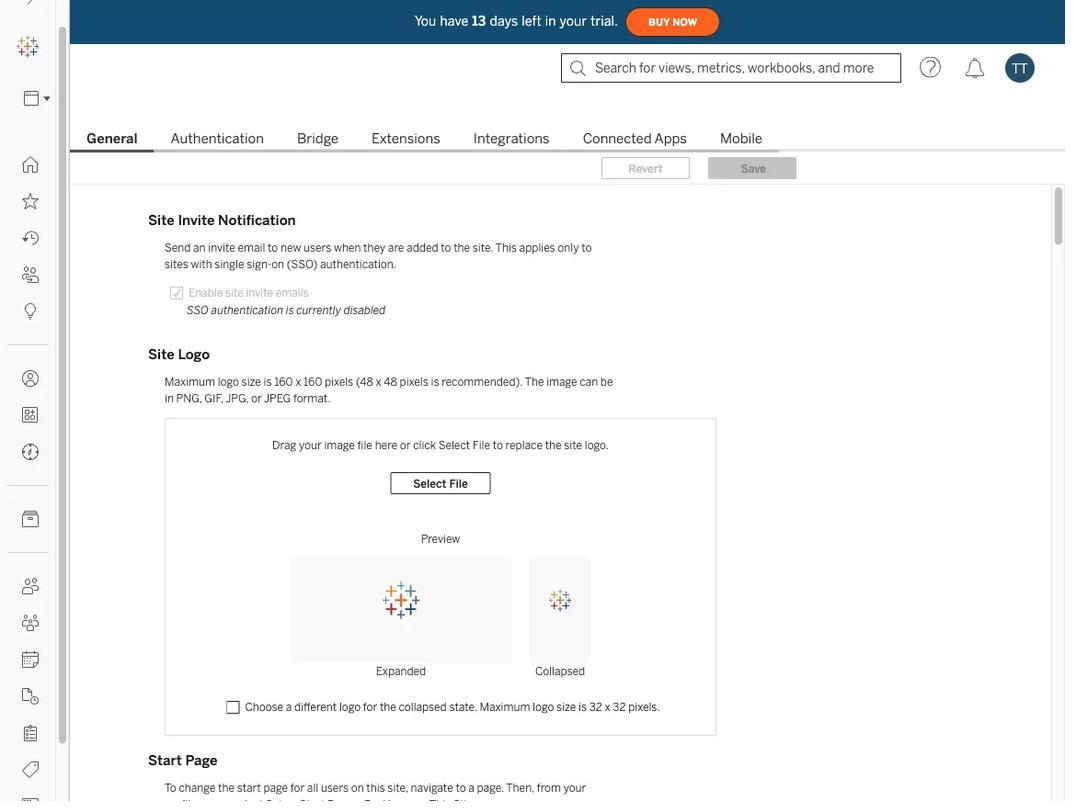 Task type: locate. For each thing, give the bounding box(es) containing it.
send
[[165, 241, 191, 255]]

1 vertical spatial your
[[299, 439, 322, 452]]

site logo
[[148, 347, 210, 363]]

0 vertical spatial size
[[242, 376, 261, 389]]

main content containing general
[[70, 92, 1065, 802]]

0 vertical spatial site
[[148, 212, 174, 229]]

1 vertical spatial select
[[413, 477, 446, 490]]

tableau cloud image
[[548, 589, 573, 613]]

your right from
[[563, 782, 586, 796]]

to
[[268, 241, 278, 255], [441, 241, 451, 255], [581, 241, 592, 255], [493, 439, 503, 452], [456, 782, 466, 796]]

site.
[[473, 241, 493, 255]]

maximum inside the maximum logo size is 160 x 160 pixels (48 x 48 pixels is recommended). the image can be in png, gif, jpg, or jpeg format.
[[165, 376, 215, 389]]

on up ">"
[[351, 782, 364, 796]]

1 vertical spatial image
[[324, 439, 355, 452]]

1 vertical spatial for
[[290, 782, 305, 796]]

file
[[473, 439, 490, 452], [449, 477, 468, 490]]

160 up 'jpeg'
[[274, 376, 293, 389]]

1 site from the top
[[148, 212, 174, 229]]

1 vertical spatial this
[[429, 799, 451, 802]]

are
[[388, 241, 404, 255]]

disabled
[[344, 304, 386, 317]]

added
[[407, 241, 438, 255]]

1 horizontal spatial image
[[546, 376, 577, 389]]

or
[[251, 392, 262, 406], [400, 439, 411, 452]]

1 horizontal spatial site
[[564, 439, 582, 452]]

your right drag
[[299, 439, 322, 452]]

navigation
[[70, 125, 1065, 153]]

2 160 from the left
[[303, 376, 322, 389]]

0 vertical spatial start
[[148, 753, 182, 770]]

pixels right 48 on the top of the page
[[400, 376, 428, 389]]

1 horizontal spatial 32
[[613, 701, 626, 715]]

extensions
[[372, 131, 440, 147]]

1 vertical spatial page
[[327, 799, 352, 802]]

0 vertical spatial or
[[251, 392, 262, 406]]

>
[[355, 799, 362, 802]]

2 horizontal spatial on
[[414, 799, 427, 802]]

your left "trial."
[[560, 14, 587, 29]]

(48
[[356, 376, 373, 389]]

1 horizontal spatial on
[[351, 782, 364, 796]]

main navigation. press the up and down arrow keys to access links. element
[[0, 146, 55, 802]]

is
[[286, 304, 294, 317], [264, 376, 272, 389], [431, 376, 439, 389], [578, 701, 587, 715]]

160
[[274, 376, 293, 389], [303, 376, 322, 389]]

logo right "different"
[[339, 701, 361, 715]]

to
[[165, 782, 176, 796]]

1 vertical spatial invite
[[246, 286, 273, 300]]

0 horizontal spatial logo
[[218, 376, 239, 389]]

0 horizontal spatial file
[[449, 477, 468, 490]]

file down drag your image file here or click select file to replace the site logo.
[[449, 477, 468, 490]]

connected apps
[[583, 131, 687, 147]]

start
[[148, 753, 182, 770], [299, 799, 325, 802]]

for up as
[[290, 782, 305, 796]]

0 vertical spatial on
[[271, 258, 284, 271]]

this
[[495, 241, 517, 255], [429, 799, 451, 802]]

size
[[242, 376, 261, 389], [556, 701, 576, 715]]

2 vertical spatial your
[[563, 782, 586, 796]]

pixels
[[325, 376, 353, 389], [400, 376, 428, 389]]

the
[[454, 241, 470, 255], [545, 439, 562, 452], [380, 701, 396, 715], [218, 782, 235, 796]]

0 horizontal spatial invite
[[208, 241, 235, 255]]

invite inside enable site invite emails sso authentication is currently disabled
[[246, 286, 273, 300]]

image left the file on the bottom
[[324, 439, 355, 452]]

for
[[363, 701, 377, 715], [290, 782, 305, 796]]

0 vertical spatial in
[[545, 14, 556, 29]]

choose
[[245, 701, 283, 715]]

single
[[215, 258, 244, 271]]

the up menu,
[[218, 782, 235, 796]]

select right click
[[438, 439, 470, 452]]

logo
[[218, 376, 239, 389], [339, 701, 361, 715], [533, 701, 554, 715]]

logo down collapsed
[[533, 701, 554, 715]]

you have 13 days left in your trial.
[[415, 14, 618, 29]]

the left site.
[[454, 241, 470, 255]]

menu,
[[199, 799, 231, 802]]

invite up authentication
[[246, 286, 273, 300]]

to up site.
[[456, 782, 466, 796]]

as
[[285, 799, 297, 802]]

1 vertical spatial a
[[468, 782, 474, 796]]

1 horizontal spatial start
[[299, 799, 325, 802]]

pixels left (48
[[325, 376, 353, 389]]

0 horizontal spatial size
[[242, 376, 261, 389]]

1 horizontal spatial a
[[468, 782, 474, 796]]

revert
[[629, 162, 663, 175]]

site
[[225, 286, 243, 300], [564, 439, 582, 452]]

page
[[263, 782, 288, 796]]

invite inside send an invite email to new users when they are added to the site. this applies only to sites with single sign-on (sso) authentication.
[[208, 241, 235, 255]]

buy now button
[[625, 7, 720, 37]]

page left ">"
[[327, 799, 352, 802]]

this inside send an invite email to new users when they are added to the site. this applies only to sites with single sign-on (sso) authentication.
[[495, 241, 517, 255]]

1 horizontal spatial in
[[545, 14, 556, 29]]

size inside the maximum logo size is 160 x 160 pixels (48 x 48 pixels is recommended). the image can be in png, gif, jpg, or jpeg format.
[[242, 376, 261, 389]]

0 horizontal spatial pixels
[[325, 376, 353, 389]]

0 vertical spatial for
[[363, 701, 377, 715]]

on down navigate
[[414, 799, 427, 802]]

maximum right state.
[[480, 701, 530, 715]]

navigation panel element
[[0, 29, 56, 802]]

0 horizontal spatial for
[[290, 782, 305, 796]]

1 horizontal spatial pixels
[[400, 376, 428, 389]]

size up jpg,
[[242, 376, 261, 389]]

on inside send an invite email to new users when they are added to the site. this applies only to sites with single sign-on (sso) authentication.
[[271, 258, 284, 271]]

maximum
[[165, 376, 215, 389], [480, 701, 530, 715]]

1 horizontal spatial for
[[363, 701, 377, 715]]

on
[[271, 258, 284, 271], [351, 782, 364, 796], [414, 799, 427, 802]]

2 horizontal spatial x
[[605, 701, 610, 715]]

start down the all
[[299, 799, 325, 802]]

start up to
[[148, 753, 182, 770]]

2 site from the top
[[148, 347, 174, 363]]

0 vertical spatial image
[[546, 376, 577, 389]]

the inside send an invite email to new users when they are added to the site. this applies only to sites with single sign-on (sso) authentication.
[[454, 241, 470, 255]]

in left png,
[[165, 392, 174, 406]]

this right site.
[[495, 241, 517, 255]]

site up the send on the left top
[[148, 212, 174, 229]]

page.
[[477, 782, 504, 796]]

is inside enable site invite emails sso authentication is currently disabled
[[286, 304, 294, 317]]

x left 48 on the top of the page
[[376, 376, 381, 389]]

users inside send an invite email to new users when they are added to the site. this applies only to sites with single sign-on (sso) authentication.
[[304, 241, 331, 255]]

1 horizontal spatial this
[[495, 241, 517, 255]]

the right replace
[[545, 439, 562, 452]]

in
[[545, 14, 556, 29], [165, 392, 174, 406]]

image left "can"
[[546, 376, 577, 389]]

1 horizontal spatial or
[[400, 439, 411, 452]]

the
[[525, 376, 544, 389]]

site for site logo
[[148, 347, 174, 363]]

site left logo.
[[564, 439, 582, 452]]

or right here
[[400, 439, 411, 452]]

size down collapsed
[[556, 701, 576, 715]]

on down 'new'
[[271, 258, 284, 271]]

1 vertical spatial site
[[148, 347, 174, 363]]

with
[[191, 258, 212, 271]]

1 vertical spatial users
[[321, 782, 349, 796]]

x
[[295, 376, 301, 389], [376, 376, 381, 389], [605, 701, 610, 715]]

site up authentication
[[225, 286, 243, 300]]

apps
[[654, 131, 687, 147]]

1 vertical spatial file
[[449, 477, 468, 490]]

select
[[233, 799, 263, 802]]

0 vertical spatial select
[[438, 439, 470, 452]]

1 vertical spatial start
[[299, 799, 325, 802]]

is down emails
[[286, 304, 294, 317]]

invite for an
[[208, 241, 235, 255]]

this down navigate
[[429, 799, 451, 802]]

1 horizontal spatial file
[[473, 439, 490, 452]]

for down expanded
[[363, 701, 377, 715]]

160 up format.
[[303, 376, 322, 389]]

0 vertical spatial maximum
[[165, 376, 215, 389]]

collapsed
[[535, 665, 585, 679]]

logo
[[178, 347, 210, 363]]

select
[[438, 439, 470, 452], [413, 477, 446, 490]]

is right 48 on the top of the page
[[431, 376, 439, 389]]

maximum up png,
[[165, 376, 215, 389]]

buy now
[[648, 16, 697, 28]]

1 vertical spatial in
[[165, 392, 174, 406]]

is up 'jpeg'
[[264, 376, 272, 389]]

0 horizontal spatial on
[[271, 258, 284, 271]]

your
[[560, 14, 587, 29], [299, 439, 322, 452], [563, 782, 586, 796]]

site
[[148, 212, 174, 229], [148, 347, 174, 363]]

to inside to change the start page for all users on this site, navigate to a page. then, from your profile menu, select set as start page > for users on this site.
[[456, 782, 466, 796]]

1 horizontal spatial 160
[[303, 376, 322, 389]]

0 horizontal spatial 32
[[589, 701, 602, 715]]

change
[[179, 782, 216, 796]]

0 horizontal spatial 160
[[274, 376, 293, 389]]

applies
[[519, 241, 555, 255]]

sub-spaces tab list
[[70, 129, 1065, 153]]

1 horizontal spatial maximum
[[480, 701, 530, 715]]

1 vertical spatial site
[[564, 439, 582, 452]]

x left pixels.
[[605, 701, 610, 715]]

in right left
[[545, 14, 556, 29]]

users up (sso)
[[304, 241, 331, 255]]

you
[[415, 14, 436, 29]]

1 horizontal spatial page
[[327, 799, 352, 802]]

0 horizontal spatial start
[[148, 753, 182, 770]]

recommended).
[[442, 376, 523, 389]]

a up site.
[[468, 782, 474, 796]]

image
[[546, 376, 577, 389], [324, 439, 355, 452]]

0 horizontal spatial site
[[225, 286, 243, 300]]

file left replace
[[473, 439, 490, 452]]

main content
[[70, 92, 1065, 802]]

site invite notification
[[148, 212, 296, 229]]

page up change
[[185, 753, 218, 770]]

emails
[[276, 286, 309, 300]]

0 horizontal spatial or
[[251, 392, 262, 406]]

0 vertical spatial a
[[286, 701, 292, 715]]

a right choose
[[286, 701, 292, 715]]

0 horizontal spatial in
[[165, 392, 174, 406]]

site left logo
[[148, 347, 174, 363]]

users right the all
[[321, 782, 349, 796]]

0 vertical spatial site
[[225, 286, 243, 300]]

logo up jpg,
[[218, 376, 239, 389]]

0 vertical spatial this
[[495, 241, 517, 255]]

0 horizontal spatial maximum
[[165, 376, 215, 389]]

1 vertical spatial size
[[556, 701, 576, 715]]

1 vertical spatial on
[[351, 782, 364, 796]]

1 horizontal spatial invite
[[246, 286, 273, 300]]

users
[[304, 241, 331, 255], [321, 782, 349, 796]]

invite up the single
[[208, 241, 235, 255]]

select down click
[[413, 477, 446, 490]]

to left 'new'
[[268, 241, 278, 255]]

or right jpg,
[[251, 392, 262, 406]]

x up format.
[[295, 376, 301, 389]]

to right only
[[581, 241, 592, 255]]

invite
[[208, 241, 235, 255], [246, 286, 273, 300]]

page
[[185, 753, 218, 770], [327, 799, 352, 802]]

0 vertical spatial users
[[304, 241, 331, 255]]

0 vertical spatial invite
[[208, 241, 235, 255]]

to left replace
[[493, 439, 503, 452]]

0 horizontal spatial this
[[429, 799, 451, 802]]

navigate
[[411, 782, 453, 796]]

0 vertical spatial page
[[185, 753, 218, 770]]

logo inside the maximum logo size is 160 x 160 pixels (48 x 48 pixels is recommended). the image can be in png, gif, jpg, or jpeg format.
[[218, 376, 239, 389]]



Task type: vqa. For each thing, say whether or not it's contained in the screenshot.
JPEG
yes



Task type: describe. For each thing, give the bounding box(es) containing it.
this
[[366, 782, 385, 796]]

image inside the maximum logo size is 160 x 160 pixels (48 x 48 pixels is recommended). the image can be in png, gif, jpg, or jpeg format.
[[546, 376, 577, 389]]

bridge
[[297, 131, 338, 147]]

file inside select file button
[[449, 477, 468, 490]]

then,
[[506, 782, 534, 796]]

or inside the maximum logo size is 160 x 160 pixels (48 x 48 pixels is recommended). the image can be in png, gif, jpg, or jpeg format.
[[251, 392, 262, 406]]

can
[[580, 376, 598, 389]]

currently
[[296, 304, 341, 317]]

sso
[[187, 304, 209, 317]]

users
[[383, 799, 412, 802]]

authentication
[[211, 304, 283, 317]]

sign-
[[247, 258, 271, 271]]

connected
[[583, 131, 652, 147]]

when
[[334, 241, 361, 255]]

logo.
[[585, 439, 609, 452]]

profile
[[165, 799, 197, 802]]

invite for site
[[246, 286, 273, 300]]

is down collapsed
[[578, 701, 587, 715]]

all
[[307, 782, 318, 796]]

only
[[558, 241, 579, 255]]

the inside to change the start page for all users on this site, navigate to a page. then, from your profile menu, select set as start page > for users on this site.
[[218, 782, 235, 796]]

pixels.
[[628, 701, 660, 715]]

0 horizontal spatial a
[[286, 701, 292, 715]]

enable site invite emails sso authentication is currently disabled
[[187, 286, 386, 317]]

days
[[490, 14, 518, 29]]

2 32 from the left
[[613, 701, 626, 715]]

2 vertical spatial on
[[414, 799, 427, 802]]

page inside to change the start page for all users on this site, navigate to a page. then, from your profile menu, select set as start page > for users on this site.
[[327, 799, 352, 802]]

invite
[[178, 212, 215, 229]]

an
[[193, 241, 206, 255]]

preview
[[421, 533, 460, 546]]

left
[[522, 14, 541, 29]]

select inside button
[[413, 477, 446, 490]]

2 pixels from the left
[[400, 376, 428, 389]]

1 160 from the left
[[274, 376, 293, 389]]

from
[[537, 782, 561, 796]]

a inside to change the start page for all users on this site, navigate to a page. then, from your profile menu, select set as start page > for users on this site.
[[468, 782, 474, 796]]

format.
[[293, 392, 331, 406]]

different
[[294, 701, 337, 715]]

collapsed
[[399, 701, 447, 715]]

1 32 from the left
[[589, 701, 602, 715]]

drag your image file here or click select file to replace the site logo.
[[272, 439, 609, 452]]

notification
[[218, 212, 296, 229]]

buy
[[648, 16, 670, 28]]

1 horizontal spatial logo
[[339, 701, 361, 715]]

1 horizontal spatial x
[[376, 376, 381, 389]]

site.
[[453, 799, 476, 802]]

choose a different logo for the collapsed state. maximum logo size is 32 x 32 pixels.
[[245, 701, 660, 715]]

the left collapsed
[[380, 701, 396, 715]]

0 vertical spatial your
[[560, 14, 587, 29]]

now
[[672, 16, 697, 28]]

navigation containing general
[[70, 125, 1065, 153]]

for inside to change the start page for all users on this site, navigate to a page. then, from your profile menu, select set as start page > for users on this site.
[[290, 782, 305, 796]]

click
[[413, 439, 436, 452]]

in inside the maximum logo size is 160 x 160 pixels (48 x 48 pixels is recommended). the image can be in png, gif, jpg, or jpeg format.
[[165, 392, 174, 406]]

1 horizontal spatial size
[[556, 701, 576, 715]]

expanded
[[376, 665, 426, 679]]

13
[[472, 14, 486, 29]]

0 vertical spatial file
[[473, 439, 490, 452]]

set
[[266, 799, 283, 802]]

to change the start page for all users on this site, navigate to a page. then, from your profile menu, select set as start page > for users on this site.
[[165, 782, 586, 802]]

site inside enable site invite emails sso authentication is currently disabled
[[225, 286, 243, 300]]

trial.
[[591, 14, 618, 29]]

be
[[600, 376, 613, 389]]

sites
[[165, 258, 188, 271]]

jpeg
[[264, 392, 291, 406]]

enable
[[189, 286, 223, 300]]

mobile
[[720, 131, 762, 147]]

revert button
[[601, 157, 690, 179]]

here
[[375, 439, 397, 452]]

1 pixels from the left
[[325, 376, 353, 389]]

state.
[[449, 701, 477, 715]]

for
[[364, 799, 380, 802]]

png,
[[176, 392, 202, 406]]

start page
[[148, 753, 218, 770]]

2 horizontal spatial logo
[[533, 701, 554, 715]]

general
[[86, 131, 138, 147]]

0 horizontal spatial image
[[324, 439, 355, 452]]

select file
[[413, 477, 468, 490]]

gif,
[[204, 392, 223, 406]]

send an invite email to new users when they are added to the site. this applies only to sites with single sign-on (sso) authentication.
[[165, 241, 592, 271]]

authentication
[[171, 131, 264, 147]]

site,
[[388, 782, 408, 796]]

start inside to change the start page for all users on this site, navigate to a page. then, from your profile menu, select set as start page > for users on this site.
[[299, 799, 325, 802]]

have
[[440, 14, 468, 29]]

0 horizontal spatial page
[[185, 753, 218, 770]]

integrations
[[473, 131, 550, 147]]

maximum logo size is 160 x 160 pixels (48 x 48 pixels is recommended). the image can be in png, gif, jpg, or jpeg format.
[[165, 376, 613, 406]]

replace
[[505, 439, 543, 452]]

they
[[363, 241, 386, 255]]

this inside to change the start page for all users on this site, navigate to a page. then, from your profile menu, select set as start page > for users on this site.
[[429, 799, 451, 802]]

jpg,
[[225, 392, 249, 406]]

site for site invite notification
[[148, 212, 174, 229]]

select file button
[[390, 473, 491, 495]]

(sso)
[[287, 258, 318, 271]]

0 horizontal spatial x
[[295, 376, 301, 389]]

file
[[357, 439, 372, 452]]

tableau cloud image
[[381, 581, 421, 621]]

users inside to change the start page for all users on this site, navigate to a page. then, from your profile menu, select set as start page > for users on this site.
[[321, 782, 349, 796]]

new
[[281, 241, 301, 255]]

email
[[238, 241, 265, 255]]

your inside to change the start page for all users on this site, navigate to a page. then, from your profile menu, select set as start page > for users on this site.
[[563, 782, 586, 796]]

to right added
[[441, 241, 451, 255]]

1 vertical spatial maximum
[[480, 701, 530, 715]]

1 vertical spatial or
[[400, 439, 411, 452]]

Search for views, metrics, workbooks, and more text field
[[561, 53, 901, 83]]

start
[[237, 782, 261, 796]]

authentication.
[[320, 258, 396, 271]]



